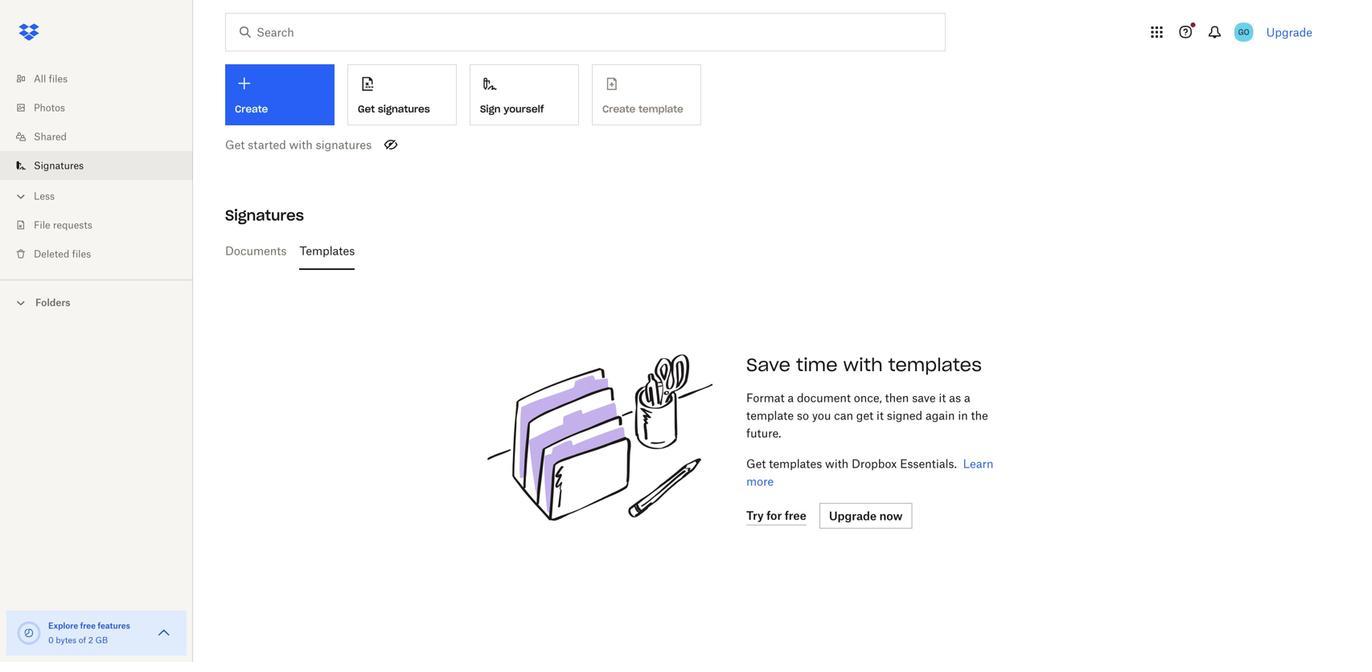 Task type: locate. For each thing, give the bounding box(es) containing it.
0 vertical spatial upgrade
[[1266, 25, 1313, 39]]

2 a from the left
[[964, 391, 970, 405]]

get inside button
[[358, 103, 375, 115]]

0 vertical spatial free
[[785, 509, 807, 523]]

0 vertical spatial templates
[[888, 354, 982, 376]]

requests
[[53, 219, 92, 231]]

get up more
[[746, 457, 766, 471]]

1 horizontal spatial upgrade
[[1266, 25, 1313, 39]]

templates up save at the right
[[888, 354, 982, 376]]

can
[[834, 409, 853, 423]]

free up 2
[[80, 621, 96, 631]]

a right as
[[964, 391, 970, 405]]

shared
[[34, 131, 67, 143]]

0 vertical spatial signatures
[[34, 160, 84, 172]]

1 vertical spatial get
[[225, 138, 245, 152]]

1 horizontal spatial files
[[72, 248, 91, 260]]

upgrade link
[[1266, 25, 1313, 39]]

as
[[949, 391, 961, 405]]

a right the format
[[788, 391, 794, 405]]

Search in folder "Dropbox" text field
[[257, 23, 912, 41]]

1 horizontal spatial it
[[939, 391, 946, 405]]

0
[[48, 636, 54, 646]]

try
[[746, 509, 764, 523]]

started
[[248, 138, 286, 152]]

deleted files link
[[13, 240, 193, 269]]

more
[[746, 475, 774, 489]]

time
[[796, 354, 838, 376]]

0 vertical spatial signatures
[[378, 103, 430, 115]]

files right all
[[49, 73, 68, 85]]

shared link
[[13, 122, 193, 151]]

0 vertical spatial files
[[49, 73, 68, 85]]

signatures link
[[13, 151, 193, 180]]

2 horizontal spatial get
[[746, 457, 766, 471]]

again
[[926, 409, 955, 423]]

it left as
[[939, 391, 946, 405]]

1 vertical spatial templates
[[769, 457, 822, 471]]

with right started
[[289, 138, 313, 152]]

free inside explore free features 0 bytes of 2 gb
[[80, 621, 96, 631]]

upgrade for upgrade now
[[829, 510, 877, 523]]

free inside button
[[785, 509, 807, 523]]

future.
[[746, 427, 781, 440]]

it right get
[[877, 409, 884, 423]]

0 horizontal spatial it
[[877, 409, 884, 423]]

list
[[0, 55, 193, 280]]

you
[[812, 409, 831, 423]]

template
[[746, 409, 794, 423]]

free right for at right
[[785, 509, 807, 523]]

files inside deleted files link
[[72, 248, 91, 260]]

create button
[[225, 64, 335, 125]]

0 horizontal spatial signatures
[[34, 160, 84, 172]]

get up get started with signatures on the top left of page
[[358, 103, 375, 115]]

signatures down shared
[[34, 160, 84, 172]]

1 horizontal spatial free
[[785, 509, 807, 523]]

learn more link
[[746, 457, 994, 489]]

it
[[939, 391, 946, 405], [877, 409, 884, 423]]

get left started
[[225, 138, 245, 152]]

with
[[289, 138, 313, 152], [843, 354, 883, 376], [825, 457, 849, 471]]

with left dropbox
[[825, 457, 849, 471]]

with for templates
[[825, 457, 849, 471]]

get for get signatures
[[358, 103, 375, 115]]

files
[[49, 73, 68, 85], [72, 248, 91, 260]]

format a document once, then save it as a template so you can get it signed again in the future.
[[746, 391, 988, 440]]

upgrade now
[[829, 510, 903, 523]]

1 horizontal spatial signatures
[[225, 206, 304, 225]]

templates up more
[[769, 457, 822, 471]]

1 horizontal spatial signatures
[[378, 103, 430, 115]]

upgrade right go popup button at the right of the page
[[1266, 25, 1313, 39]]

0 horizontal spatial signatures
[[316, 138, 372, 152]]

1 vertical spatial upgrade
[[829, 510, 877, 523]]

learn
[[963, 457, 994, 471]]

get
[[358, 103, 375, 115], [225, 138, 245, 152], [746, 457, 766, 471]]

upgrade for upgrade link
[[1266, 25, 1313, 39]]

yourself
[[504, 103, 544, 115]]

upgrade left now on the bottom right
[[829, 510, 877, 523]]

files right deleted
[[72, 248, 91, 260]]

get templates with dropbox essentials.
[[746, 457, 957, 471]]

signatures
[[378, 103, 430, 115], [316, 138, 372, 152]]

0 horizontal spatial templates
[[769, 457, 822, 471]]

all
[[34, 73, 46, 85]]

less image
[[13, 189, 29, 205]]

format
[[746, 391, 785, 405]]

deleted files
[[34, 248, 91, 260]]

1 vertical spatial free
[[80, 621, 96, 631]]

0 vertical spatial get
[[358, 103, 375, 115]]

save
[[912, 391, 936, 405]]

dropbox
[[852, 457, 897, 471]]

once,
[[854, 391, 882, 405]]

in
[[958, 409, 968, 423]]

0 horizontal spatial free
[[80, 621, 96, 631]]

a
[[788, 391, 794, 405], [964, 391, 970, 405]]

signatures
[[34, 160, 84, 172], [225, 206, 304, 225]]

now
[[879, 510, 903, 523]]

1 vertical spatial with
[[843, 354, 883, 376]]

files inside all files link
[[49, 73, 68, 85]]

templates tab
[[300, 232, 355, 270]]

0 horizontal spatial a
[[788, 391, 794, 405]]

2 vertical spatial with
[[825, 457, 849, 471]]

upgrade
[[1266, 25, 1313, 39], [829, 510, 877, 523]]

0 horizontal spatial get
[[225, 138, 245, 152]]

free
[[785, 509, 807, 523], [80, 621, 96, 631]]

tab list
[[225, 232, 1306, 270]]

upgrade inside button
[[829, 510, 877, 523]]

explore free features 0 bytes of 2 gb
[[48, 621, 130, 646]]

dropbox image
[[13, 16, 45, 48]]

1 horizontal spatial templates
[[888, 354, 982, 376]]

file requests link
[[13, 211, 193, 240]]

1 horizontal spatial get
[[358, 103, 375, 115]]

1 vertical spatial signatures
[[225, 206, 304, 225]]

the
[[971, 409, 988, 423]]

learn more
[[746, 457, 994, 489]]

1 horizontal spatial a
[[964, 391, 970, 405]]

signatures inside button
[[378, 103, 430, 115]]

gb
[[95, 636, 108, 646]]

get signatures
[[358, 103, 430, 115]]

0 horizontal spatial files
[[49, 73, 68, 85]]

folders button
[[0, 290, 193, 314]]

signatures up documents tab
[[225, 206, 304, 225]]

0 vertical spatial with
[[289, 138, 313, 152]]

templates
[[888, 354, 982, 376], [769, 457, 822, 471]]

1 vertical spatial files
[[72, 248, 91, 260]]

2 vertical spatial get
[[746, 457, 766, 471]]

get started with signatures
[[225, 138, 372, 152]]

signatures inside list item
[[34, 160, 84, 172]]

with up once,
[[843, 354, 883, 376]]

0 horizontal spatial upgrade
[[829, 510, 877, 523]]



Task type: vqa. For each thing, say whether or not it's contained in the screenshot.
group
no



Task type: describe. For each thing, give the bounding box(es) containing it.
try for free button
[[746, 507, 807, 526]]

go button
[[1231, 19, 1257, 45]]

try for free
[[746, 509, 807, 523]]

create
[[235, 103, 268, 115]]

0 vertical spatial it
[[939, 391, 946, 405]]

for
[[767, 509, 782, 523]]

templates
[[300, 244, 355, 258]]

file
[[34, 219, 50, 231]]

less
[[34, 190, 55, 202]]

folders
[[35, 297, 70, 309]]

with for started
[[289, 138, 313, 152]]

files for deleted files
[[72, 248, 91, 260]]

photos link
[[13, 93, 193, 122]]

explore
[[48, 621, 78, 631]]

essentials.
[[900, 457, 957, 471]]

documents tab
[[225, 232, 287, 270]]

get for get templates with dropbox essentials.
[[746, 457, 766, 471]]

file requests
[[34, 219, 92, 231]]

sign yourself button
[[470, 64, 579, 125]]

files for all files
[[49, 73, 68, 85]]

deleted
[[34, 248, 69, 260]]

sign
[[480, 103, 501, 115]]

list containing all files
[[0, 55, 193, 280]]

all files
[[34, 73, 68, 85]]

go
[[1238, 27, 1250, 37]]

bytes
[[56, 636, 76, 646]]

so
[[797, 409, 809, 423]]

document
[[797, 391, 851, 405]]

get
[[856, 409, 874, 423]]

features
[[98, 621, 130, 631]]

save time with templates
[[746, 354, 982, 376]]

1 a from the left
[[788, 391, 794, 405]]

2
[[88, 636, 93, 646]]

signed
[[887, 409, 923, 423]]

all files link
[[13, 64, 193, 93]]

tab list containing documents
[[225, 232, 1306, 270]]

get signatures button
[[347, 64, 457, 125]]

sign yourself
[[480, 103, 544, 115]]

documents
[[225, 244, 287, 258]]

of
[[79, 636, 86, 646]]

1 vertical spatial signatures
[[316, 138, 372, 152]]

save
[[746, 354, 791, 376]]

1 vertical spatial it
[[877, 409, 884, 423]]

upgrade now button
[[819, 503, 912, 529]]

quota usage element
[[16, 621, 42, 647]]

signatures list item
[[0, 151, 193, 180]]

get for get started with signatures
[[225, 138, 245, 152]]

then
[[885, 391, 909, 405]]

photos
[[34, 102, 65, 114]]

with for time
[[843, 354, 883, 376]]



